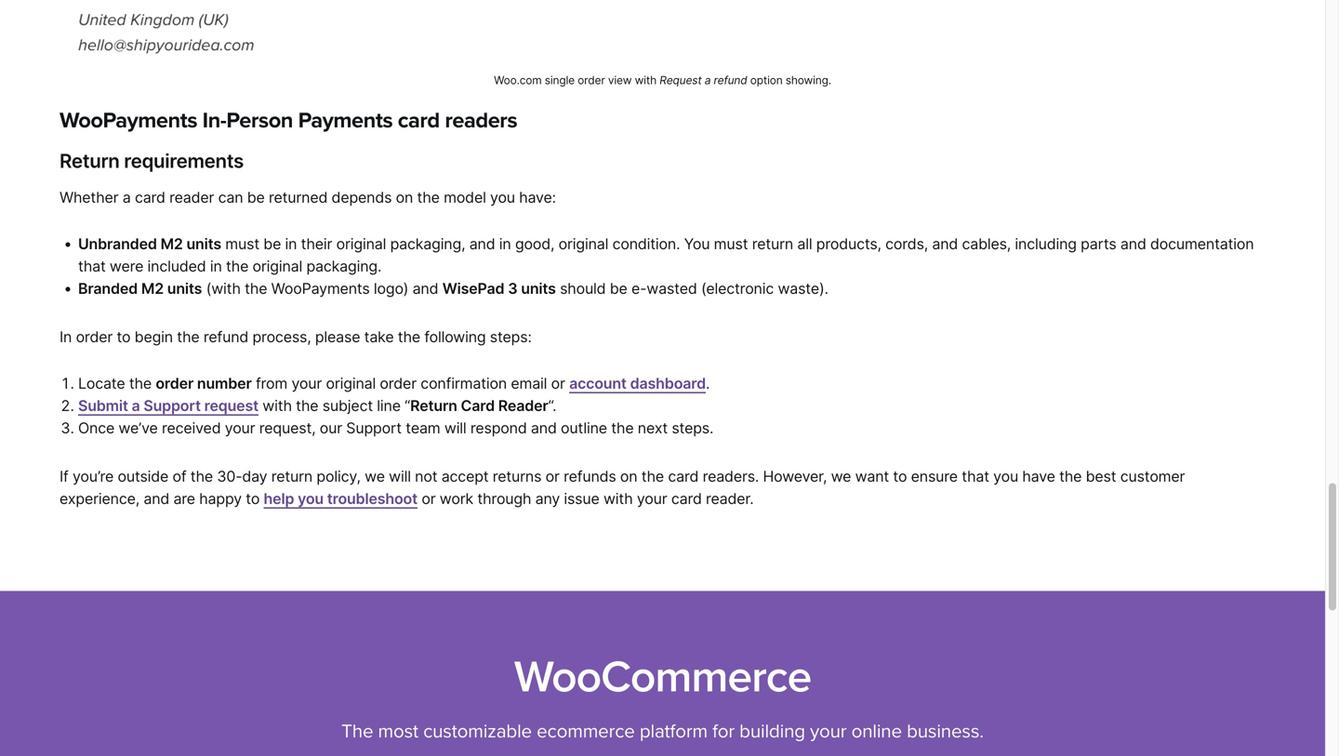 Task type: describe. For each thing, give the bounding box(es) containing it.
most
[[378, 720, 419, 743]]

you
[[684, 235, 710, 253]]

1 vertical spatial refund
[[204, 328, 249, 346]]

card left readers
[[398, 107, 440, 133]]

outline
[[561, 419, 608, 437]]

return requirements
[[60, 149, 244, 172]]

or inside if you're outside of the 30-day return policy, we will not accept returns or refunds on the card readers. however, we want to ensure that you have the best customer experience, and are happy to
[[546, 468, 560, 486]]

waste).
[[778, 279, 829, 298]]

the
[[342, 720, 373, 743]]

original down their
[[253, 257, 303, 275]]

your left "online"
[[810, 720, 847, 743]]

steps:
[[490, 328, 532, 346]]

that inside must be in their original packaging, and in good, original condition. you must return all products, cords, and cables, including parts and documentation that were included in the original packaging.
[[78, 257, 106, 275]]

cords,
[[886, 235, 929, 253]]

outside
[[118, 468, 169, 486]]

must be in their original packaging, and in good, original condition. you must return all products, cords, and cables, including parts and documentation that were included in the original packaging.
[[78, 235, 1255, 275]]

can
[[218, 188, 243, 207]]

3
[[508, 279, 518, 298]]

team
[[406, 419, 441, 437]]

locate
[[78, 374, 125, 393]]

the up request,
[[296, 397, 319, 415]]

platform
[[640, 720, 708, 743]]

ensure
[[912, 468, 958, 486]]

online
[[852, 720, 902, 743]]

please
[[315, 328, 360, 346]]

m2 for unbranded
[[161, 235, 183, 253]]

you're
[[73, 468, 114, 486]]

your right "from" at left
[[292, 374, 322, 393]]

the right of
[[191, 468, 213, 486]]

the left model in the top of the page
[[417, 188, 440, 207]]

0 vertical spatial be
[[247, 188, 265, 207]]

accept
[[442, 468, 489, 486]]

original inside locate the order number from your original order confirmation email or account dashboard . submit a support request with the subject line " return card reader ". once we've received your request, our support team will respond and outline the next steps.
[[326, 374, 376, 393]]

your down request
[[225, 419, 255, 437]]

next
[[638, 419, 668, 437]]

request
[[204, 397, 259, 415]]

view
[[608, 73, 632, 87]]

documentation
[[1151, 235, 1255, 253]]

order left view
[[578, 73, 605, 87]]

".
[[549, 397, 557, 415]]

2 horizontal spatial with
[[635, 73, 657, 87]]

and right cords,
[[933, 235, 959, 253]]

1 vertical spatial woopayments
[[271, 279, 370, 298]]

showing.
[[786, 73, 832, 87]]

request
[[660, 73, 702, 87]]

with inside locate the order number from your original order confirmation email or account dashboard . submit a support request with the subject line " return card reader ". once we've received your request, our support team will respond and outline the next steps.
[[263, 397, 292, 415]]

m2 for branded
[[141, 279, 164, 298]]

returns
[[493, 468, 542, 486]]

should
[[560, 279, 606, 298]]

for
[[713, 720, 735, 743]]

in order to begin the refund process, please take the following steps:
[[60, 328, 532, 346]]

are
[[173, 490, 195, 508]]

unbranded m2 units
[[78, 235, 221, 253]]

policy,
[[317, 468, 361, 486]]

units right 3
[[521, 279, 556, 298]]

or inside locate the order number from your original order confirmation email or account dashboard . submit a support request with the subject line " return card reader ". once we've received your request, our support team will respond and outline the next steps.
[[551, 374, 566, 393]]

packaging,
[[390, 235, 466, 253]]

experience,
[[60, 490, 140, 508]]

the inside must be in their original packaging, and in good, original condition. you must return all products, cords, and cables, including parts and documentation that were included in the original packaging.
[[226, 257, 249, 275]]

reader
[[499, 397, 549, 415]]

ecommerce
[[537, 720, 635, 743]]

1 horizontal spatial support
[[346, 419, 402, 437]]

model
[[444, 188, 486, 207]]

a inside locate the order number from your original order confirmation email or account dashboard . submit a support request with the subject line " return card reader ". once we've received your request, our support team will respond and outline the next steps.
[[132, 397, 140, 415]]

original up should
[[559, 235, 609, 253]]

the up submit a support request link
[[129, 374, 152, 393]]

help you troubleshoot or work through any issue with your card reader.
[[264, 490, 754, 508]]

line
[[377, 397, 401, 415]]

dashboard
[[630, 374, 706, 393]]

card down return requirements on the top left of page
[[135, 188, 165, 207]]

woo.com single order view with request a refund option showing.
[[494, 73, 832, 87]]

troubleshoot
[[327, 490, 418, 508]]

person
[[226, 107, 293, 133]]

parts
[[1081, 235, 1117, 253]]

we've
[[119, 419, 158, 437]]

good,
[[515, 235, 555, 253]]

want
[[856, 468, 890, 486]]

0 vertical spatial you
[[490, 188, 515, 207]]

once
[[78, 419, 115, 437]]

0 horizontal spatial a
[[123, 188, 131, 207]]

however,
[[763, 468, 827, 486]]

0 vertical spatial refund
[[714, 73, 748, 87]]

"
[[405, 397, 410, 415]]

have
[[1023, 468, 1056, 486]]

you inside if you're outside of the 30-day return policy, we will not accept returns or refunds on the card readers. however, we want to ensure that you have the best customer experience, and are happy to
[[994, 468, 1019, 486]]

account dashboard link
[[570, 374, 706, 393]]

including
[[1016, 235, 1077, 253]]

unbranded
[[78, 235, 157, 253]]

logo)
[[374, 279, 409, 298]]

refunds
[[564, 468, 617, 486]]

depends
[[332, 188, 392, 207]]

locate the order number from your original order confirmation email or account dashboard . submit a support request with the subject line " return card reader ". once we've received your request, our support team will respond and outline the next steps.
[[78, 374, 714, 437]]

help you troubleshoot link
[[264, 490, 418, 508]]

0 horizontal spatial return
[[60, 149, 120, 172]]

the left "best" on the right of the page
[[1060, 468, 1082, 486]]

any
[[536, 490, 560, 508]]

in-
[[202, 107, 226, 133]]

if
[[60, 468, 69, 486]]

2 vertical spatial to
[[246, 490, 260, 508]]

the right begin
[[177, 328, 200, 346]]

our
[[320, 419, 342, 437]]

their
[[301, 235, 332, 253]]

2 horizontal spatial in
[[499, 235, 511, 253]]

requirements
[[124, 149, 244, 172]]

the left next
[[612, 419, 634, 437]]

and inside locate the order number from your original order confirmation email or account dashboard . submit a support request with the subject line " return card reader ". once we've received your request, our support team will respond and outline the next steps.
[[531, 419, 557, 437]]

card left reader.
[[672, 490, 702, 508]]

2 vertical spatial or
[[422, 490, 436, 508]]

option
[[751, 73, 783, 87]]

account
[[570, 374, 627, 393]]

whether a card reader can be returned depends on the model you have:
[[60, 188, 556, 207]]

(with
[[206, 279, 241, 298]]



Task type: locate. For each thing, give the bounding box(es) containing it.
single
[[545, 73, 575, 87]]

customer
[[1121, 468, 1186, 486]]

card left readers.
[[668, 468, 699, 486]]

day
[[242, 468, 267, 486]]

returned
[[269, 188, 328, 207]]

were
[[110, 257, 144, 275]]

units for branded
[[167, 279, 202, 298]]

support up 'received'
[[144, 397, 201, 415]]

included
[[148, 257, 206, 275]]

2 horizontal spatial to
[[894, 468, 907, 486]]

the right (with
[[245, 279, 267, 298]]

on right refunds
[[621, 468, 638, 486]]

all
[[798, 235, 813, 253]]

with
[[635, 73, 657, 87], [263, 397, 292, 415], [604, 490, 633, 508]]

1 horizontal spatial refund
[[714, 73, 748, 87]]

the
[[417, 188, 440, 207], [226, 257, 249, 275], [245, 279, 267, 298], [177, 328, 200, 346], [398, 328, 421, 346], [129, 374, 152, 393], [296, 397, 319, 415], [612, 419, 634, 437], [191, 468, 213, 486], [642, 468, 664, 486], [1060, 468, 1082, 486]]

received
[[162, 419, 221, 437]]

1 horizontal spatial we
[[831, 468, 852, 486]]

and
[[470, 235, 495, 253], [933, 235, 959, 253], [1121, 235, 1147, 253], [413, 279, 439, 298], [531, 419, 557, 437], [144, 490, 169, 508]]

0 vertical spatial to
[[117, 328, 131, 346]]

on inside if you're outside of the 30-day return policy, we will not accept returns or refunds on the card readers. however, we want to ensure that you have the best customer experience, and are happy to
[[621, 468, 638, 486]]

card
[[398, 107, 440, 133], [135, 188, 165, 207], [668, 468, 699, 486], [672, 490, 702, 508]]

issue
[[564, 490, 600, 508]]

0 horizontal spatial return
[[271, 468, 313, 486]]

1 vertical spatial return
[[271, 468, 313, 486]]

1 vertical spatial on
[[621, 468, 638, 486]]

to right want
[[894, 468, 907, 486]]

1 horizontal spatial on
[[621, 468, 638, 486]]

0 vertical spatial with
[[635, 73, 657, 87]]

order up '"'
[[380, 374, 417, 393]]

.
[[706, 374, 710, 393]]

building
[[740, 720, 806, 743]]

wasted
[[647, 279, 697, 298]]

you right help
[[298, 490, 324, 508]]

to down day
[[246, 490, 260, 508]]

0 horizontal spatial we
[[365, 468, 385, 486]]

be inside must be in their original packaging, and in good, original condition. you must return all products, cords, and cables, including parts and documentation that were included in the original packaging.
[[264, 235, 281, 253]]

we
[[365, 468, 385, 486], [831, 468, 852, 486]]

return inside if you're outside of the 30-day return policy, we will not accept returns or refunds on the card readers. however, we want to ensure that you have the best customer experience, and are happy to
[[271, 468, 313, 486]]

business.
[[907, 720, 984, 743]]

1 horizontal spatial with
[[604, 490, 633, 508]]

order up submit a support request link
[[156, 374, 194, 393]]

order
[[578, 73, 605, 87], [76, 328, 113, 346], [156, 374, 194, 393], [380, 374, 417, 393]]

2 vertical spatial you
[[298, 490, 324, 508]]

units for unbranded
[[187, 235, 221, 253]]

subject
[[323, 397, 373, 415]]

respond
[[471, 419, 527, 437]]

that inside if you're outside of the 30-day return policy, we will not accept returns or refunds on the card readers. however, we want to ensure that you have the best customer experience, and are happy to
[[962, 468, 990, 486]]

woopayments in-person payments card readers
[[60, 107, 517, 133]]

whether
[[60, 188, 119, 207]]

and right parts on the top
[[1121, 235, 1147, 253]]

2 horizontal spatial you
[[994, 468, 1019, 486]]

1 vertical spatial return
[[410, 397, 458, 415]]

will inside if you're outside of the 30-day return policy, we will not accept returns or refunds on the card readers. however, we want to ensure that you have the best customer experience, and are happy to
[[389, 468, 411, 486]]

must down can on the top left of the page
[[225, 235, 260, 253]]

that right ensure
[[962, 468, 990, 486]]

1 horizontal spatial that
[[962, 468, 990, 486]]

refund left option
[[714, 73, 748, 87]]

return left all
[[752, 235, 794, 253]]

1 vertical spatial a
[[123, 188, 131, 207]]

0 horizontal spatial you
[[298, 490, 324, 508]]

card
[[461, 397, 495, 415]]

take
[[364, 328, 394, 346]]

readers.
[[703, 468, 759, 486]]

confirmation
[[421, 374, 507, 393]]

1 horizontal spatial woopayments
[[271, 279, 370, 298]]

we left want
[[831, 468, 852, 486]]

1 horizontal spatial you
[[490, 188, 515, 207]]

2 vertical spatial a
[[132, 397, 140, 415]]

2 vertical spatial be
[[610, 279, 628, 298]]

or
[[551, 374, 566, 393], [546, 468, 560, 486], [422, 490, 436, 508]]

you left have
[[994, 468, 1019, 486]]

with right view
[[635, 73, 657, 87]]

1 must from the left
[[225, 235, 260, 253]]

woopayments up return requirements on the top left of page
[[60, 107, 197, 133]]

woopayments down packaging.
[[271, 279, 370, 298]]

we up troubleshoot
[[365, 468, 385, 486]]

return
[[60, 149, 120, 172], [410, 397, 458, 415]]

1 vertical spatial support
[[346, 419, 402, 437]]

1 vertical spatial m2
[[141, 279, 164, 298]]

original
[[336, 235, 386, 253], [559, 235, 609, 253], [253, 257, 303, 275], [326, 374, 376, 393]]

on right depends
[[396, 188, 413, 207]]

0 vertical spatial that
[[78, 257, 106, 275]]

and up wisepad
[[470, 235, 495, 253]]

must
[[225, 235, 260, 253], [714, 235, 748, 253]]

0 horizontal spatial with
[[263, 397, 292, 415]]

the up (with
[[226, 257, 249, 275]]

the right take
[[398, 328, 421, 346]]

units up the included
[[187, 235, 221, 253]]

reader
[[169, 188, 214, 207]]

will inside locate the order number from your original order confirmation email or account dashboard . submit a support request with the subject line " return card reader ". once we've received your request, our support team will respond and outline the next steps.
[[445, 419, 467, 437]]

must right you
[[714, 235, 748, 253]]

0 horizontal spatial in
[[210, 257, 222, 275]]

m2
[[161, 235, 183, 253], [141, 279, 164, 298]]

a right whether
[[123, 188, 131, 207]]

with down "from" at left
[[263, 397, 292, 415]]

1 vertical spatial you
[[994, 468, 1019, 486]]

2 we from the left
[[831, 468, 852, 486]]

a
[[705, 73, 711, 87], [123, 188, 131, 207], [132, 397, 140, 415]]

(electronic
[[702, 279, 774, 298]]

will left not
[[389, 468, 411, 486]]

2 horizontal spatial a
[[705, 73, 711, 87]]

0 vertical spatial return
[[752, 235, 794, 253]]

be left e-
[[610, 279, 628, 298]]

to left begin
[[117, 328, 131, 346]]

1 vertical spatial or
[[546, 468, 560, 486]]

support down line
[[346, 419, 402, 437]]

return up help
[[271, 468, 313, 486]]

best
[[1086, 468, 1117, 486]]

if you're outside of the 30-day return policy, we will not accept returns or refunds on the card readers. however, we want to ensure that you have the best customer experience, and are happy to
[[60, 468, 1186, 508]]

or down not
[[422, 490, 436, 508]]

happy
[[199, 490, 242, 508]]

0 vertical spatial m2
[[161, 235, 183, 253]]

the most customizable ecommerce platform for building your online business.
[[342, 720, 984, 743]]

will
[[445, 419, 467, 437], [389, 468, 411, 486]]

card inside if you're outside of the 30-day return policy, we will not accept returns or refunds on the card readers. however, we want to ensure that you have the best customer experience, and are happy to
[[668, 468, 699, 486]]

units down the included
[[167, 279, 202, 298]]

0 vertical spatial or
[[551, 374, 566, 393]]

1 vertical spatial to
[[894, 468, 907, 486]]

e-
[[632, 279, 647, 298]]

products,
[[817, 235, 882, 253]]

wisepad
[[443, 279, 505, 298]]

1 vertical spatial that
[[962, 468, 990, 486]]

1 horizontal spatial must
[[714, 235, 748, 253]]

process,
[[253, 328, 311, 346]]

customizable
[[423, 720, 532, 743]]

be right can on the top left of the page
[[247, 188, 265, 207]]

return inside locate the order number from your original order confirmation email or account dashboard . submit a support request with the subject line " return card reader ". once we've received your request, our support team will respond and outline the next steps.
[[410, 397, 458, 415]]

original up subject
[[326, 374, 376, 393]]

in left good,
[[499, 235, 511, 253]]

0 horizontal spatial support
[[144, 397, 201, 415]]

30-
[[217, 468, 242, 486]]

woocommerce
[[514, 651, 812, 704]]

work
[[440, 490, 474, 508]]

1 horizontal spatial a
[[132, 397, 140, 415]]

packaging.
[[307, 257, 382, 275]]

order right in
[[76, 328, 113, 346]]

a right request
[[705, 73, 711, 87]]

request,
[[259, 419, 316, 437]]

woo.com
[[494, 73, 542, 87]]

1 vertical spatial with
[[263, 397, 292, 415]]

the down next
[[642, 468, 664, 486]]

0 horizontal spatial woopayments
[[60, 107, 197, 133]]

1 vertical spatial will
[[389, 468, 411, 486]]

refund up "number"
[[204, 328, 249, 346]]

1 we from the left
[[365, 468, 385, 486]]

woopayments
[[60, 107, 197, 133], [271, 279, 370, 298]]

will down card
[[445, 419, 467, 437]]

that up branded
[[78, 257, 106, 275]]

condition.
[[613, 235, 680, 253]]

begin
[[135, 328, 173, 346]]

return inside must be in their original packaging, and in good, original condition. you must return all products, cords, and cables, including parts and documentation that were included in the original packaging.
[[752, 235, 794, 253]]

and inside if you're outside of the 30-day return policy, we will not accept returns or refunds on the card readers. however, we want to ensure that you have the best customer experience, and are happy to
[[144, 490, 169, 508]]

2 vertical spatial with
[[604, 490, 633, 508]]

support
[[144, 397, 201, 415], [346, 419, 402, 437]]

0 horizontal spatial to
[[117, 328, 131, 346]]

you left have: on the top
[[490, 188, 515, 207]]

your right 'issue'
[[637, 490, 668, 508]]

1 horizontal spatial will
[[445, 419, 467, 437]]

in
[[285, 235, 297, 253], [499, 235, 511, 253], [210, 257, 222, 275]]

and right logo)
[[413, 279, 439, 298]]

a up we've
[[132, 397, 140, 415]]

and down 'outside' in the left bottom of the page
[[144, 490, 169, 508]]

number
[[197, 374, 252, 393]]

0 vertical spatial support
[[144, 397, 201, 415]]

0 vertical spatial a
[[705, 73, 711, 87]]

branded
[[78, 279, 138, 298]]

1 horizontal spatial to
[[246, 490, 260, 508]]

or up ".
[[551, 374, 566, 393]]

reader.
[[706, 490, 754, 508]]

be left their
[[264, 235, 281, 253]]

0 horizontal spatial refund
[[204, 328, 249, 346]]

on
[[396, 188, 413, 207], [621, 468, 638, 486]]

steps.
[[672, 419, 714, 437]]

in up (with
[[210, 257, 222, 275]]

0 vertical spatial return
[[60, 149, 120, 172]]

or up any
[[546, 468, 560, 486]]

original up packaging.
[[336, 235, 386, 253]]

m2 up the included
[[161, 235, 183, 253]]

in left their
[[285, 235, 297, 253]]

that
[[78, 257, 106, 275], [962, 468, 990, 486]]

0 vertical spatial will
[[445, 419, 467, 437]]

0 horizontal spatial that
[[78, 257, 106, 275]]

return up whether
[[60, 149, 120, 172]]

from
[[256, 374, 288, 393]]

with down refunds
[[604, 490, 633, 508]]

you
[[490, 188, 515, 207], [994, 468, 1019, 486], [298, 490, 324, 508]]

0 horizontal spatial on
[[396, 188, 413, 207]]

1 vertical spatial be
[[264, 235, 281, 253]]

1 horizontal spatial in
[[285, 235, 297, 253]]

0 vertical spatial on
[[396, 188, 413, 207]]

1 horizontal spatial return
[[410, 397, 458, 415]]

return
[[752, 235, 794, 253], [271, 468, 313, 486]]

0 horizontal spatial will
[[389, 468, 411, 486]]

0 horizontal spatial must
[[225, 235, 260, 253]]

2 must from the left
[[714, 235, 748, 253]]

m2 down the included
[[141, 279, 164, 298]]

0 vertical spatial woopayments
[[60, 107, 197, 133]]

to
[[117, 328, 131, 346], [894, 468, 907, 486], [246, 490, 260, 508]]

return up team
[[410, 397, 458, 415]]

and down ".
[[531, 419, 557, 437]]

1 horizontal spatial return
[[752, 235, 794, 253]]



Task type: vqa. For each thing, say whether or not it's contained in the screenshot.
Open account menu icon
no



